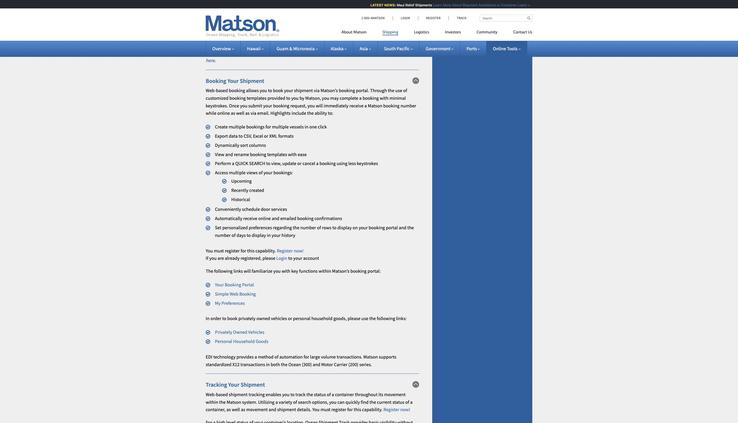 Task type: vqa. For each thing, say whether or not it's contained in the screenshot.
middle "Booking"
yes



Task type: locate. For each thing, give the bounding box(es) containing it.
0 vertical spatial rates/tariffs
[[225, 24, 256, 32]]

0 horizontal spatial are
[[218, 255, 224, 261]]

using inside matson's rates/tariffs application allows a customer to retrieve rates online and perform bottom line calculations of freight charges. rates and charges can be retrieved, along with updates and future rate changes, using a few simple keystrokes across multiple tariffs. tariff rules and regulations are also available here .
[[224, 50, 235, 56]]

rate
[[398, 42, 406, 48]]

web- up customized
[[206, 87, 216, 94]]

and right rules
[[350, 50, 358, 56]]

your down "regarding"
[[272, 232, 281, 238]]

edi for provides
[[206, 354, 212, 360]]

1 horizontal spatial register
[[383, 407, 399, 413]]

are inside matson's rates/tariffs application allows a customer to retrieve rates online and perform bottom line calculations of freight charges. rates and charges can be retrieved, along with updates and future rate changes, using a few simple keystrokes across multiple tariffs. tariff rules and regulations are also available here .
[[382, 50, 388, 56]]

as
[[231, 110, 235, 116], [245, 110, 250, 116], [226, 407, 231, 413], [241, 407, 245, 413]]

investors
[[445, 30, 461, 35]]

movement down system.
[[246, 407, 268, 413]]

can left be
[[304, 42, 311, 48]]

your right tracking
[[228, 381, 239, 389]]

will up the ability
[[316, 103, 323, 109]]

0 horizontal spatial within
[[206, 399, 218, 405]]

0 vertical spatial web-
[[206, 87, 216, 94]]

of up both
[[274, 354, 278, 360]]

2 backtop image from the top
[[412, 381, 419, 388]]

variety
[[279, 399, 292, 405]]

to inside you must register for this capability. register now! if you are already registered, please login to your account
[[288, 255, 292, 261]]

container,
[[206, 407, 225, 413]]

1 horizontal spatial allows
[[273, 35, 286, 41]]

shipment up submit
[[240, 77, 264, 84]]

1 horizontal spatial login
[[401, 16, 410, 20]]

contact
[[513, 30, 527, 35]]

0 horizontal spatial standardized
[[206, 362, 231, 368]]

0 vertical spatial supports
[[262, 2, 280, 8]]

1 vertical spatial backtop image
[[412, 381, 419, 388]]

receive inside web-based booking allows you to book your shipment via matson's booking portal. through the use of customized booking templates provided to you by matson, you may complete a booking with minimal keystrokes. once you submit your booking request, you will immediately receive a matson booking number while online as well as via email. highlights include the ability to:
[[349, 103, 364, 109]]

matson inside top menu navigation
[[353, 30, 367, 35]]

0 vertical spatial capability.
[[255, 248, 276, 254]]

0 horizontal spatial must
[[214, 248, 224, 254]]

in left both
[[266, 362, 270, 368]]

links
[[233, 268, 243, 274]]

0 horizontal spatial login
[[276, 255, 287, 261]]

regulations
[[359, 50, 381, 56]]

large
[[310, 354, 320, 360]]

for
[[265, 124, 271, 130], [241, 248, 246, 254], [304, 354, 309, 360], [347, 407, 353, 413]]

rates/tariffs inside matson's rates/tariffs application allows a customer to retrieve rates online and perform bottom line calculations of freight charges. rates and charges can be retrieved, along with updates and future rate changes, using a few simple keystrokes across multiple tariffs. tariff rules and regulations are also available here .
[[224, 35, 249, 41]]

register up already
[[225, 248, 240, 254]]

door
[[261, 206, 270, 212]]

method
[[258, 354, 274, 360]]

0 vertical spatial via
[[314, 87, 320, 94]]

with inside web-based booking allows you to book your shipment via matson's booking portal. through the use of customized booking templates provided to you by matson, you may complete a booking with minimal keystrokes. once you submit your booking request, you will immediately receive a matson booking number while online as well as via email. highlights include the ability to:
[[380, 95, 388, 101]]

of left freight
[[231, 42, 235, 48]]

about matson link
[[341, 28, 374, 38]]

recently
[[231, 187, 248, 193]]

1 vertical spatial rates/tariffs
[[224, 35, 249, 41]]

0 vertical spatial online
[[341, 35, 354, 41]]

number down minimal
[[400, 103, 416, 109]]

use right goods,
[[361, 316, 368, 322]]

x12
[[331, 2, 337, 8]]

columns
[[249, 142, 266, 148]]

and inside edi technology provides a method of automation for large volume transactions. matson supports standardized x12 transactions in both the ocean (300) and motor carrier (200) series.
[[313, 362, 320, 368]]

0 vertical spatial are
[[382, 50, 388, 56]]

well down once
[[236, 110, 244, 116]]

templates inside web-based booking allows you to book your shipment via matson's booking portal. through the use of customized booking templates provided to you by matson, you may complete a booking with minimal keystrokes. once you submit your booking request, you will immediately receive a matson booking number while online as well as via email. highlights include the ability to:
[[247, 95, 267, 101]]

2 based from the top
[[216, 392, 228, 398]]

1 vertical spatial via
[[251, 110, 256, 116]]

1 vertical spatial please
[[348, 316, 360, 322]]

view,
[[271, 161, 281, 167]]

in inside set personalized preferences regarding the number of rows to display on your booking portal and the number of days to display in your history
[[267, 232, 271, 238]]

household
[[233, 338, 255, 344]]

0 vertical spatial now!
[[294, 248, 304, 254]]

links:
[[396, 316, 407, 322]]

login link down relief
[[393, 16, 418, 20]]

and down bottom
[[376, 42, 384, 48]]

1 vertical spatial supports
[[379, 354, 396, 360]]

the inside edi technology provides a method of automation for large volume transactions. matson supports standardized x12 transactions in both the ocean (300) and motor carrier (200) series.
[[281, 362, 287, 368]]

for inside you must register for this capability. register now! if you are already registered, please login to your account
[[241, 248, 246, 254]]

display
[[337, 225, 352, 231], [252, 232, 266, 238]]

are left already
[[218, 255, 224, 261]]

capability. down find
[[362, 407, 382, 413]]

transaction.
[[338, 2, 362, 8]]

booking up customized
[[206, 77, 226, 84]]

login down relief
[[401, 16, 410, 20]]

capability. up registered,
[[255, 248, 276, 254]]

rates/tariffs for review
[[225, 24, 256, 32]]

status up register now!
[[392, 399, 404, 405]]

edi left 323
[[315, 2, 322, 8]]

0 vertical spatial backtop image
[[412, 77, 419, 84]]

status
[[314, 392, 326, 398], [392, 399, 404, 405]]

allows up submit
[[246, 87, 259, 94]]

privately owned vehicles
[[215, 329, 264, 335]]

privately
[[215, 329, 232, 335]]

1 vertical spatial must
[[320, 407, 330, 413]]

register for register
[[426, 16, 441, 20]]

booking down portal
[[239, 291, 256, 297]]

0 vertical spatial use
[[395, 87, 402, 94]]

0 horizontal spatial number
[[215, 232, 231, 238]]

0 vertical spatial allows
[[273, 35, 286, 41]]

rates/tariffs for matson's
[[224, 35, 249, 41]]

web
[[230, 291, 238, 297]]

0 vertical spatial matson's
[[206, 35, 223, 41]]

1 vertical spatial templates
[[267, 151, 287, 157]]

matson,
[[305, 95, 321, 101]]

utilizing
[[258, 399, 274, 405]]

1 horizontal spatial movement
[[384, 392, 406, 398]]

and right "portal"
[[399, 225, 406, 231]]

booking down minimal
[[383, 103, 400, 109]]

2 vertical spatial shipment
[[241, 381, 265, 389]]

to up be
[[310, 35, 314, 41]]

your
[[284, 87, 293, 94], [263, 103, 272, 109], [264, 170, 273, 176], [359, 225, 368, 231], [272, 232, 281, 238], [293, 255, 302, 261]]

1 vertical spatial allows
[[246, 87, 259, 94]]

to right provided
[[286, 95, 290, 101]]

register link
[[418, 16, 449, 20]]

0 vertical spatial status
[[314, 392, 326, 398]]

to:
[[328, 110, 333, 116]]

and down about matson
[[355, 35, 363, 41]]

you up if
[[206, 248, 213, 254]]

1 based from the top
[[216, 87, 228, 94]]

will right 'links'
[[244, 268, 251, 274]]

None search field
[[480, 15, 532, 22]]

this up registered,
[[247, 248, 254, 254]]

learn more about shipment assistance or container loans > link
[[429, 3, 526, 7]]

movement up the current
[[384, 392, 406, 398]]

and down dynamically
[[225, 151, 233, 157]]

matson inside the web-based shipment tracking enables you to track the status of a container throughout its movement within the matson system. utilizing a variety of search options, you can quickly find the current status of a container, as well as movement and shipment details. you must register for this capability.
[[227, 399, 241, 405]]

1 horizontal spatial keystrokes
[[357, 161, 378, 167]]

templates up view,
[[267, 151, 287, 157]]

community link
[[469, 28, 505, 38]]

0 vertical spatial you
[[206, 248, 213, 254]]

matson down through
[[368, 103, 382, 109]]

receive down the 'schedule'
[[243, 215, 257, 222]]

receive down complete
[[349, 103, 364, 109]]

shipment for tracking your shipment
[[241, 381, 265, 389]]

via up "matson,"
[[314, 87, 320, 94]]

to right order
[[222, 316, 226, 322]]

use inside web-based booking allows you to book your shipment via matson's booking portal. through the use of customized booking templates provided to you by matson, you may complete a booking with minimal keystrokes. once you submit your booking request, you will immediately receive a matson booking number while online as well as via email. highlights include the ability to:
[[395, 87, 402, 94]]

you inside you must register for this capability. register now! if you are already registered, please login to your account
[[206, 248, 213, 254]]

0 horizontal spatial now!
[[294, 248, 304, 254]]

of up minimal
[[403, 87, 407, 94]]

0 vertical spatial book
[[273, 87, 283, 94]]

logistics link
[[406, 28, 437, 38]]

1 horizontal spatial within
[[319, 268, 331, 274]]

0 horizontal spatial can
[[304, 42, 311, 48]]

1 vertical spatial shipment
[[240, 77, 264, 84]]

1 horizontal spatial supports
[[379, 354, 396, 360]]

based inside the web-based shipment tracking enables you to track the status of a container throughout its movement within the matson system. utilizing a variety of search options, you can quickly find the current status of a container, as well as movement and shipment details. you must register for this capability.
[[216, 392, 228, 398]]

for inside edi technology provides a method of automation for large volume transactions. matson supports standardized x12 transactions in both the ocean (300) and motor carrier (200) series.
[[304, 354, 309, 360]]

supports inside edi technology provides a method of automation for large volume transactions. matson supports standardized x12 transactions in both the ocean (300) and motor carrier (200) series.
[[379, 354, 396, 360]]

options,
[[312, 399, 328, 405]]

1 vertical spatial online
[[217, 110, 230, 116]]

matson's inside web-based booking allows you to book your shipment via matson's booking portal. through the use of customized booking templates provided to you by matson, you may complete a booking with minimal keystrokes. once you submit your booking request, you will immediately receive a matson booking number while online as well as via email. highlights include the ability to:
[[321, 87, 338, 94]]

about right more
[[448, 3, 458, 7]]

allows inside web-based booking allows you to book your shipment via matson's booking portal. through the use of customized booking templates provided to you by matson, you may complete a booking with minimal keystrokes. once you submit your booking request, you will immediately receive a matson booking number while online as well as via email. highlights include the ability to:
[[246, 87, 259, 94]]

0 horizontal spatial register now! link
[[277, 248, 304, 254]]

1 vertical spatial status
[[392, 399, 404, 405]]

your up customized
[[227, 77, 239, 84]]

the
[[206, 268, 213, 274]]

using left few
[[224, 50, 235, 56]]

export
[[215, 133, 228, 139]]

my preferences link
[[215, 300, 245, 306]]

web- inside web-based booking allows you to book your shipment via matson's booking portal. through the use of customized booking templates provided to you by matson, you may complete a booking with minimal keystrokes. once you submit your booking request, you will immediately receive a matson booking number while online as well as via email. highlights include the ability to:
[[206, 87, 216, 94]]

1 horizontal spatial use
[[395, 87, 402, 94]]

changes,
[[206, 50, 223, 56]]

within inside the web-based shipment tracking enables you to track the status of a container throughout its movement within the matson system. utilizing a variety of search options, you can quickly find the current status of a container, as well as movement and shipment details. you must register for this capability.
[[206, 399, 218, 405]]

booking up complete
[[339, 87, 355, 94]]

now!
[[294, 248, 304, 254], [400, 407, 410, 413]]

matson
[[247, 2, 261, 8], [353, 30, 367, 35], [368, 103, 382, 109], [363, 354, 378, 360], [227, 399, 241, 405]]

booking inside set personalized preferences regarding the number of rows to display on your booking portal and the number of days to display in your history
[[369, 225, 385, 231]]

0 vertical spatial templates
[[247, 95, 267, 101]]

investors link
[[437, 28, 469, 38]]

2 web- from the top
[[206, 392, 216, 398]]

use up minimal
[[395, 87, 402, 94]]

or right vehicles
[[288, 316, 292, 322]]

matson up series.
[[363, 354, 378, 360]]

online inside web-based booking allows you to book your shipment via matson's booking portal. through the use of customized booking templates provided to you by matson, you may complete a booking with minimal keystrokes. once you submit your booking request, you will immediately receive a matson booking number while online as well as via email. highlights include the ability to:
[[217, 110, 230, 116]]

1 vertical spatial number
[[300, 225, 316, 231]]

backtop image for tracking your shipment
[[412, 381, 419, 388]]

2 vertical spatial online
[[258, 215, 271, 222]]

goods,
[[333, 316, 347, 322]]

web- down tracking
[[206, 392, 216, 398]]

provides
[[237, 354, 254, 360]]

please up familiarize
[[262, 255, 275, 261]]

1 vertical spatial using
[[337, 161, 347, 167]]

1 vertical spatial following
[[377, 316, 395, 322]]

book
[[273, 87, 283, 94], [227, 316, 237, 322]]

2 horizontal spatial number
[[400, 103, 416, 109]]

you right if
[[209, 255, 217, 261]]

edi inside edi technology provides a method of automation for large volume transactions. matson supports standardized x12 transactions in both the ocean (300) and motor carrier (200) series.
[[206, 354, 212, 360]]

to inside matson's rates/tariffs application allows a customer to retrieve rates online and perform bottom line calculations of freight charges. rates and charges can be retrieved, along with updates and future rate changes, using a few simple keystrokes across multiple tariffs. tariff rules and regulations are also available here .
[[310, 35, 314, 41]]

1 horizontal spatial register now! link
[[383, 407, 410, 413]]

and left &
[[279, 42, 286, 48]]

shipment up "tracking"
[[241, 381, 265, 389]]

edi left technology:
[[215, 2, 222, 8]]

a
[[287, 35, 289, 41], [236, 50, 238, 56], [359, 95, 362, 101], [364, 103, 367, 109], [232, 161, 234, 167], [316, 161, 319, 167], [255, 354, 257, 360], [332, 392, 334, 398], [275, 399, 278, 405], [410, 399, 413, 405]]

0 vertical spatial movement
[[384, 392, 406, 398]]

simple
[[247, 50, 261, 56]]

following
[[214, 268, 233, 274], [377, 316, 395, 322]]

retrieved,
[[318, 42, 337, 48]]

0 vertical spatial can
[[304, 42, 311, 48]]

1 vertical spatial login link
[[276, 255, 287, 261]]

shipment up track in the top of the page
[[459, 3, 474, 7]]

1 horizontal spatial templates
[[267, 151, 287, 157]]

rename
[[234, 151, 249, 157]]

1 vertical spatial will
[[244, 268, 251, 274]]

online
[[493, 46, 506, 52]]

0 horizontal spatial book
[[227, 316, 237, 322]]

1 web- from the top
[[206, 87, 216, 94]]

1 vertical spatial receive
[[243, 215, 257, 222]]

0 vertical spatial your
[[227, 77, 239, 84]]

1 vertical spatial about
[[341, 30, 352, 35]]

volume
[[321, 354, 336, 360]]

and inside set personalized preferences regarding the number of rows to display on your booking portal and the number of days to display in your history
[[399, 225, 406, 231]]

0 vertical spatial standardized
[[288, 2, 314, 8]]

must
[[214, 248, 224, 254], [320, 407, 330, 413]]

0 horizontal spatial allows
[[246, 87, 259, 94]]

will
[[316, 103, 323, 109], [244, 268, 251, 274]]

following left links:
[[377, 316, 395, 322]]

in inside edi technology provides a method of automation for large volume transactions. matson supports standardized x12 transactions in both the ocean (300) and motor carrier (200) series.
[[266, 362, 270, 368]]

web- for web-based shipment tracking enables you to track the status of a container throughout its movement within the matson system. utilizing a variety of search options, you can quickly find the current status of a container, as well as movement and shipment details. you must register for this capability.
[[206, 392, 216, 398]]

shipping link
[[374, 28, 406, 38]]

multiple up formats
[[272, 124, 289, 130]]

matson inside edi technology provides a method of automation for large volume transactions. matson supports standardized x12 transactions in both the ocean (300) and motor carrier (200) series.
[[363, 354, 378, 360]]

your for tracking
[[228, 381, 239, 389]]

edi technology: matson supports the standardized edi 323 x12 transaction.
[[215, 2, 362, 8]]

1 vertical spatial capability.
[[362, 407, 382, 413]]

number inside web-based booking allows you to book your shipment via matson's booking portal. through the use of customized booking templates provided to you by matson, you may complete a booking with minimal keystrokes. once you submit your booking request, you will immediately receive a matson booking number while online as well as via email. highlights include the ability to:
[[400, 103, 416, 109]]

0 vertical spatial shipment
[[294, 87, 313, 94]]

matson's for web-based booking allows you to book your shipment via matson's booking portal. through the use of customized booking templates provided to you by matson, you may complete a booking with minimal keystrokes. once you submit your booking request, you will immediately receive a matson booking number while online as well as via email. highlights include the ability to:
[[321, 87, 338, 94]]

you right familiarize
[[273, 268, 281, 274]]

0 vertical spatial booking
[[206, 77, 226, 84]]

via down submit
[[251, 110, 256, 116]]

book inside web-based booking allows you to book your shipment via matson's booking portal. through the use of customized booking templates provided to you by matson, you may complete a booking with minimal keystrokes. once you submit your booking request, you will immediately receive a matson booking number while online as well as via email. highlights include the ability to:
[[273, 87, 283, 94]]

with down through
[[380, 95, 388, 101]]

days
[[236, 232, 246, 238]]

container
[[335, 392, 354, 398]]

using
[[224, 50, 235, 56], [337, 161, 347, 167]]

shipment inside web-based booking allows you to book your shipment via matson's booking portal. through the use of customized booking templates provided to you by matson, you may complete a booking with minimal keystrokes. once you submit your booking request, you will immediately receive a matson booking number while online as well as via email. highlights include the ability to:
[[294, 87, 313, 94]]

based inside web-based booking allows you to book your shipment via matson's booking portal. through the use of customized booking templates provided to you by matson, you may complete a booking with minimal keystrokes. once you submit your booking request, you will immediately receive a matson booking number while online as well as via email. highlights include the ability to:
[[216, 87, 228, 94]]

of inside web-based booking allows you to book your shipment via matson's booking portal. through the use of customized booking templates provided to you by matson, you may complete a booking with minimal keystrokes. once you submit your booking request, you will immediately receive a matson booking number while online as well as via email. highlights include the ability to:
[[403, 87, 407, 94]]

provided
[[267, 95, 285, 101]]

2 vertical spatial in
[[266, 362, 270, 368]]

web- inside the web-based shipment tracking enables you to track the status of a container throughout its movement within the matson system. utilizing a variety of search options, you can quickly find the current status of a container, as well as movement and shipment details. you must register for this capability.
[[206, 392, 216, 398]]

1 vertical spatial well
[[232, 407, 240, 413]]

government
[[426, 46, 450, 52]]

0 vertical spatial based
[[216, 87, 228, 94]]

0 horizontal spatial via
[[251, 110, 256, 116]]

you down "matson,"
[[307, 103, 315, 109]]

vehicles
[[271, 316, 287, 322]]

0 horizontal spatial templates
[[247, 95, 267, 101]]

register down the current
[[383, 407, 399, 413]]

1 vertical spatial register
[[331, 407, 346, 413]]

0 horizontal spatial about
[[341, 30, 352, 35]]

and down large
[[313, 362, 320, 368]]

set personalized preferences regarding the number of rows to display on your booking portal and the number of days to display in your history
[[215, 225, 414, 238]]

following right the
[[214, 268, 233, 274]]

0 horizontal spatial you
[[206, 248, 213, 254]]

login up the following links will familiarize you with key functions within matson's booking portal:
[[276, 255, 287, 261]]

1 horizontal spatial online
[[258, 215, 271, 222]]

0 horizontal spatial register
[[225, 248, 240, 254]]

0 vertical spatial this
[[247, 248, 254, 254]]

allows inside matson's rates/tariffs application allows a customer to retrieve rates online and perform bottom line calculations of freight charges. rates and charges can be retrieved, along with updates and future rate changes, using a few simple keystrokes across multiple tariffs. tariff rules and regulations are also available here .
[[273, 35, 286, 41]]

multiple inside matson's rates/tariffs application allows a customer to retrieve rates online and perform bottom line calculations of freight charges. rates and charges can be retrieved, along with updates and future rate changes, using a few simple keystrokes across multiple tariffs. tariff rules and regulations are also available here .
[[297, 50, 314, 56]]

1 vertical spatial login
[[276, 255, 287, 261]]

calculations
[[206, 42, 230, 48]]

of inside matson's rates/tariffs application allows a customer to retrieve rates online and perform bottom line calculations of freight charges. rates and charges can be retrieved, along with updates and future rate changes, using a few simple keystrokes across multiple tariffs. tariff rules and regulations are also available here .
[[231, 42, 235, 48]]

portal
[[386, 225, 398, 231]]

simple web booking
[[215, 291, 256, 297]]

0 vertical spatial must
[[214, 248, 224, 254]]

0 horizontal spatial receive
[[243, 215, 257, 222]]

of right views
[[259, 170, 263, 176]]

highlights
[[270, 110, 291, 116]]

booking up highlights
[[273, 103, 289, 109]]

shipment down variety
[[277, 407, 296, 413]]

login link up the following links will familiarize you with key functions within matson's booking portal:
[[276, 255, 287, 261]]

key
[[291, 268, 298, 274]]

you inside the web-based shipment tracking enables you to track the status of a container throughout its movement within the matson system. utilizing a variety of search options, you can quickly find the current status of a container, as well as movement and shipment details. you must register for this capability.
[[312, 407, 320, 413]]

history
[[282, 232, 295, 238]]

1 vertical spatial you
[[312, 407, 320, 413]]

you inside you must register for this capability. register now! if you are already registered, please login to your account
[[209, 255, 217, 261]]

using left less
[[337, 161, 347, 167]]

click
[[318, 124, 327, 130]]

personal household goods link
[[215, 338, 268, 344]]

online down keystrokes.
[[217, 110, 230, 116]]

1 vertical spatial keystrokes
[[357, 161, 378, 167]]

register inside you must register for this capability. register now! if you are already registered, please login to your account
[[225, 248, 240, 254]]

rates
[[267, 42, 278, 48]]

via
[[314, 87, 320, 94], [251, 110, 256, 116]]

register inside you must register for this capability. register now! if you are already registered, please login to your account
[[277, 248, 293, 254]]

this down 'quickly'
[[354, 407, 361, 413]]

booking right cancel
[[319, 161, 336, 167]]

can down container
[[337, 399, 345, 405]]

based for the
[[216, 392, 228, 398]]

quick
[[235, 161, 248, 167]]

please inside you must register for this capability. register now! if you are already registered, please login to your account
[[262, 255, 275, 261]]

register down 'quickly'
[[331, 407, 346, 413]]

>
[[524, 3, 526, 7]]

number left rows
[[300, 225, 316, 231]]

2 horizontal spatial register
[[426, 16, 441, 20]]

1 vertical spatial based
[[216, 392, 228, 398]]

as down system.
[[241, 407, 245, 413]]

your inside you must register for this capability. register now! if you are already registered, please login to your account
[[293, 255, 302, 261]]

web-based booking allows you to book your shipment via matson's booking portal. through the use of customized booking templates provided to you by matson, you may complete a booking with minimal keystrokes. once you submit your booking request, you will immediately receive a matson booking number while online as well as via email. highlights include the ability to:
[[206, 87, 416, 116]]

your booking portal
[[215, 282, 254, 288]]

number down set in the bottom of the page
[[215, 232, 231, 238]]

backtop image
[[412, 77, 419, 84], [412, 381, 419, 388]]

1 horizontal spatial now!
[[400, 407, 410, 413]]

0 horizontal spatial please
[[262, 255, 275, 261]]

0 vertical spatial receive
[[349, 103, 364, 109]]

1 vertical spatial web-
[[206, 392, 216, 398]]

0 vertical spatial display
[[337, 225, 352, 231]]

0 horizontal spatial using
[[224, 50, 235, 56]]

use
[[395, 87, 402, 94], [361, 316, 368, 322]]

(300)
[[302, 362, 312, 368]]

2 horizontal spatial edi
[[315, 2, 322, 8]]

edi left technology
[[206, 354, 212, 360]]

1 backtop image from the top
[[412, 77, 419, 84]]

2 vertical spatial matson's
[[332, 268, 349, 274]]

charges.
[[249, 42, 266, 48]]

register now! link down the current
[[383, 407, 410, 413]]

matson left system.
[[227, 399, 241, 405]]

1 horizontal spatial using
[[337, 161, 347, 167]]

1 vertical spatial are
[[218, 255, 224, 261]]



Task type: describe. For each thing, give the bounding box(es) containing it.
your right on
[[359, 225, 368, 231]]

asia link
[[360, 46, 371, 52]]

1 vertical spatial shipment
[[229, 392, 248, 398]]

hawaii
[[247, 46, 261, 52]]

as right "container,"
[[226, 407, 231, 413]]

to up provided
[[268, 87, 272, 94]]

well inside the web-based shipment tracking enables you to track the status of a container throughout its movement within the matson system. utilizing a variety of search options, you can quickly find the current status of a container, as well as movement and shipment details. you must register for this capability.
[[232, 407, 240, 413]]

email.
[[257, 110, 269, 116]]

minimal
[[389, 95, 406, 101]]

matson inside web-based booking allows you to book your shipment via matson's booking portal. through the use of customized booking templates provided to you by matson, you may complete a booking with minimal keystrokes. once you submit your booking request, you will immediately receive a matson booking number while online as well as via email. highlights include the ability to:
[[368, 103, 382, 109]]

in
[[206, 316, 210, 322]]

must inside you must register for this capability. register now! if you are already registered, please login to your account
[[214, 248, 224, 254]]

latest news: maui relief shipments learn more about shipment assistance or container loans >
[[366, 3, 526, 7]]

your up email.
[[263, 103, 272, 109]]

overview
[[212, 46, 231, 52]]

logistics
[[414, 30, 429, 35]]

more
[[439, 3, 447, 7]]

current
[[377, 399, 391, 405]]

and inside the web-based shipment tracking enables you to track the status of a container throughout its movement within the matson system. utilizing a variety of search options, you can quickly find the current status of a container, as well as movement and shipment details. you must register for this capability.
[[269, 407, 276, 413]]

online tools link
[[493, 46, 521, 52]]

blue matson logo with ocean, shipping, truck, rail and logistics written beneath it. image
[[206, 16, 279, 37]]

sort
[[240, 142, 248, 148]]

on
[[353, 225, 358, 231]]

privately
[[238, 316, 256, 322]]

1 horizontal spatial number
[[300, 225, 316, 231]]

booking down the columns
[[250, 151, 266, 157]]

through
[[370, 87, 387, 94]]

assistance
[[475, 3, 492, 7]]

1 horizontal spatial login link
[[393, 16, 418, 20]]

web- for web-based booking allows you to book your shipment via matson's booking portal. through the use of customized booking templates provided to you by matson, you may complete a booking with minimal keystrokes. once you submit your booking request, you will immediately receive a matson booking number while online as well as via email. highlights include the ability to:
[[206, 87, 216, 94]]

create
[[215, 124, 228, 130]]

2 vertical spatial booking
[[239, 291, 256, 297]]

simple
[[215, 291, 229, 297]]

micronesia
[[293, 46, 315, 52]]

across
[[284, 50, 296, 56]]

multiple up upcoming
[[229, 170, 246, 176]]

tracking your shipment
[[206, 381, 265, 389]]

ocean
[[288, 362, 301, 368]]

your for booking
[[227, 77, 239, 84]]

here link
[[206, 57, 215, 63]]

system.
[[242, 399, 257, 405]]

for inside the web-based shipment tracking enables you to track the status of a container throughout its movement within the matson system. utilizing a variety of search options, you can quickly find the current status of a container, as well as movement and shipment details. you must register for this capability.
[[347, 407, 353, 413]]

include
[[291, 110, 306, 116]]

1 vertical spatial your
[[215, 282, 224, 288]]

with inside matson's rates/tariffs application allows a customer to retrieve rates online and perform bottom line calculations of freight charges. rates and charges can be retrieved, along with updates and future rate changes, using a few simple keystrokes across multiple tariffs. tariff rules and regulations are also available here .
[[350, 42, 359, 48]]

capability. inside the web-based shipment tracking enables you to track the status of a container throughout its movement within the matson system. utilizing a variety of search options, you can quickly find the current status of a container, as well as movement and shipment details. you must register for this capability.
[[362, 407, 382, 413]]

to left csv,
[[239, 133, 243, 139]]

4matson
[[370, 16, 385, 20]]

personal
[[293, 316, 310, 322]]

Search search field
[[480, 15, 532, 22]]

register inside the web-based shipment tracking enables you to track the status of a container throughout its movement within the matson system. utilizing a variety of search options, you can quickly find the current status of a container, as well as movement and shipment details. you must register for this capability.
[[331, 407, 346, 413]]

booking left portal: at the bottom
[[350, 268, 367, 274]]

perform a quick search to view, update or cancel a booking using less keystrokes
[[215, 161, 378, 167]]

contact us
[[513, 30, 532, 35]]

capability. inside you must register for this capability. register now! if you are already registered, please login to your account
[[255, 248, 276, 254]]

you up variety
[[282, 392, 289, 398]]

search
[[298, 399, 311, 405]]

relief
[[401, 3, 410, 7]]

search image
[[527, 16, 530, 20]]

backtop image for booking your shipment
[[412, 77, 419, 84]]

this inside you must register for this capability. register now! if you are already registered, please login to your account
[[247, 248, 254, 254]]

now! inside you must register for this capability. register now! if you are already registered, please login to your account
[[294, 248, 304, 254]]

bottom
[[381, 35, 395, 41]]

review
[[206, 24, 224, 32]]

confirmations
[[314, 215, 342, 222]]

dynamically
[[215, 142, 239, 148]]

this inside the web-based shipment tracking enables you to track the status of a container throughout its movement within the matson system. utilizing a variety of search options, you can quickly find the current status of a container, as well as movement and shipment details. you must register for this capability.
[[354, 407, 361, 413]]

1 vertical spatial now!
[[400, 407, 410, 413]]

online inside matson's rates/tariffs application allows a customer to retrieve rates online and perform bottom line calculations of freight charges. rates and charges can be retrieved, along with updates and future rate changes, using a few simple keystrokes across multiple tariffs. tariff rules and regulations are also available here .
[[341, 35, 354, 41]]

to left view,
[[266, 161, 270, 167]]

your down view,
[[264, 170, 273, 176]]

.
[[215, 57, 216, 63]]

0 horizontal spatial login link
[[276, 255, 287, 261]]

0 horizontal spatial supports
[[262, 2, 280, 8]]

motor
[[321, 362, 333, 368]]

your up provided
[[284, 87, 293, 94]]

complete
[[340, 95, 358, 101]]

register now! link for you must register for this capability.
[[277, 248, 304, 254]]

0 vertical spatial within
[[319, 268, 331, 274]]

track
[[295, 392, 306, 398]]

you left "may"
[[322, 95, 329, 101]]

you left by
[[291, 95, 299, 101]]

must inside the web-based shipment tracking enables you to track the status of a container throughout its movement within the matson system. utilizing a variety of search options, you can quickly find the current status of a container, as well as movement and shipment details. you must register for this capability.
[[320, 407, 330, 413]]

of up options,
[[327, 392, 331, 398]]

of down track
[[293, 399, 297, 405]]

south pacific
[[384, 46, 410, 52]]

1 horizontal spatial status
[[392, 399, 404, 405]]

matson's inside matson's rates/tariffs application allows a customer to retrieve rates online and perform bottom line calculations of freight charges. rates and charges can be retrieved, along with updates and future rate changes, using a few simple keystrokes across multiple tariffs. tariff rules and regulations are also available here .
[[206, 35, 223, 41]]

goods
[[256, 338, 268, 344]]

available
[[398, 50, 416, 56]]

or left xml
[[264, 133, 268, 139]]

0 vertical spatial shipment
[[459, 3, 474, 7]]

1 horizontal spatial via
[[314, 87, 320, 94]]

in order to book privately owned vehicles or personal household goods, please use the following links:
[[206, 316, 407, 322]]

alaska
[[331, 46, 344, 52]]

backtop image
[[412, 25, 419, 31]]

formats
[[278, 133, 294, 139]]

1 horizontal spatial please
[[348, 316, 360, 322]]

matson's for the following links will familiarize you with key functions within matson's booking portal:
[[332, 268, 349, 274]]

views
[[247, 170, 258, 176]]

1 vertical spatial book
[[227, 316, 237, 322]]

a inside edi technology provides a method of automation for large volume transactions. matson supports standardized x12 transactions in both the ocean (300) and motor carrier (200) series.
[[255, 354, 257, 360]]

keystrokes inside matson's rates/tariffs application allows a customer to retrieve rates online and perform bottom line calculations of freight charges. rates and charges can be retrieved, along with updates and future rate changes, using a few simple keystrokes across multiple tariffs. tariff rules and regulations are also available here .
[[262, 50, 283, 56]]

my preferences
[[215, 300, 245, 306]]

800-
[[364, 16, 371, 20]]

register for register now!
[[383, 407, 399, 413]]

schedule
[[242, 206, 260, 212]]

personal
[[215, 338, 232, 344]]

to right days
[[247, 232, 251, 238]]

based for customized
[[216, 87, 228, 94]]

throughout
[[355, 392, 377, 398]]

register now! link for web-based shipment tracking enables you to track the status of a container throughout its movement within the matson system. utilizing a variety of search options, you can quickly find the current status of a container, as well as movement and shipment details. you must register for this capability.
[[383, 407, 410, 413]]

2 vertical spatial shipment
[[277, 407, 296, 413]]

of inside edi technology provides a method of automation for large volume transactions. matson supports standardized x12 transactions in both the ocean (300) and motor carrier (200) series.
[[274, 354, 278, 360]]

guam
[[277, 46, 288, 52]]

or left "container"
[[493, 3, 496, 7]]

pacific
[[397, 46, 410, 52]]

of left rows
[[317, 225, 321, 231]]

(200)
[[348, 362, 358, 368]]

news:
[[380, 3, 392, 7]]

0 horizontal spatial movement
[[246, 407, 268, 413]]

of left days
[[232, 232, 236, 238]]

booking down booking your shipment
[[229, 87, 245, 94]]

allows for templates
[[246, 87, 259, 94]]

as down submit
[[245, 110, 250, 116]]

update
[[282, 161, 296, 167]]

edi for matson
[[215, 2, 222, 8]]

with left key
[[282, 268, 290, 274]]

ease
[[298, 151, 307, 157]]

booking up set personalized preferences regarding the number of rows to display on your booking portal and the number of days to display in your history
[[297, 215, 314, 222]]

0 horizontal spatial display
[[252, 232, 266, 238]]

will inside web-based booking allows you to book your shipment via matson's booking portal. through the use of customized booking templates provided to you by matson, you may complete a booking with minimal keystrokes. once you submit your booking request, you will immediately receive a matson booking number while online as well as via email. highlights include the ability to:
[[316, 103, 323, 109]]

0 horizontal spatial status
[[314, 392, 326, 398]]

1 horizontal spatial about
[[448, 3, 458, 7]]

preferences
[[249, 225, 272, 231]]

historical
[[231, 196, 250, 202]]

ports
[[467, 46, 477, 52]]

with up update
[[288, 151, 297, 157]]

are inside you must register for this capability. register now! if you are already registered, please login to your account
[[218, 255, 224, 261]]

matson right technology:
[[247, 2, 261, 8]]

top menu navigation
[[341, 28, 532, 38]]

you up submit
[[260, 87, 267, 94]]

multiple up data
[[229, 124, 245, 130]]

allows for and
[[273, 35, 286, 41]]

shipping
[[382, 30, 398, 35]]

standardized inside edi technology provides a method of automation for large volume transactions. matson supports standardized x12 transactions in both the ocean (300) and motor carrier (200) series.
[[206, 362, 231, 368]]

keystrokes.
[[206, 103, 228, 109]]

and down services
[[272, 215, 279, 222]]

portal:
[[368, 268, 381, 274]]

you right once
[[240, 103, 247, 109]]

created
[[249, 187, 264, 193]]

to right rows
[[332, 225, 336, 231]]

dynamically sort columns
[[215, 142, 266, 148]]

personalized
[[222, 225, 248, 231]]

0 vertical spatial in
[[305, 124, 308, 130]]

series.
[[359, 362, 372, 368]]

ability
[[315, 110, 327, 116]]

1 vertical spatial booking
[[225, 282, 241, 288]]

1-
[[361, 16, 364, 20]]

you right options,
[[329, 399, 337, 405]]

both
[[271, 362, 280, 368]]

along
[[338, 42, 349, 48]]

of up register now!
[[405, 399, 409, 405]]

customized
[[206, 95, 228, 101]]

0 horizontal spatial use
[[361, 316, 368, 322]]

customer
[[290, 35, 309, 41]]

alaska link
[[331, 46, 347, 52]]

booking up once
[[229, 95, 246, 101]]

booking down through
[[363, 95, 379, 101]]

household
[[311, 316, 332, 322]]

can inside matson's rates/tariffs application allows a customer to retrieve rates online and perform bottom line calculations of freight charges. rates and charges can be retrieved, along with updates and future rate changes, using a few simple keystrokes across multiple tariffs. tariff rules and regulations are also available here .
[[304, 42, 311, 48]]

can inside the web-based shipment tracking enables you to track the status of a container throughout its movement within the matson system. utilizing a variety of search options, you can quickly find the current status of a container, as well as movement and shipment details. you must register for this capability.
[[337, 399, 345, 405]]

x12
[[232, 362, 240, 368]]

hawaii link
[[247, 46, 264, 52]]

you must register for this capability. register now! if you are already registered, please login to your account
[[206, 248, 319, 261]]

vessels
[[290, 124, 304, 130]]

submit
[[248, 103, 262, 109]]

as down once
[[231, 110, 235, 116]]

shipment for booking your shipment
[[240, 77, 264, 84]]

tariff
[[328, 50, 338, 56]]

about inside top menu navigation
[[341, 30, 352, 35]]

for up xml
[[265, 124, 271, 130]]

or left cancel
[[297, 161, 302, 167]]

well inside web-based booking allows you to book your shipment via matson's booking portal. through the use of customized booking templates provided to you by matson, you may complete a booking with minimal keystrokes. once you submit your booking request, you will immediately receive a matson booking number while online as well as via email. highlights include the ability to:
[[236, 110, 244, 116]]

conveniently schedule door services
[[215, 206, 287, 212]]

order
[[210, 316, 221, 322]]

login inside you must register for this capability. register now! if you are already registered, please login to your account
[[276, 255, 287, 261]]

to inside the web-based shipment tracking enables you to track the status of a container throughout its movement within the matson system. utilizing a variety of search options, you can quickly find the current status of a container, as well as movement and shipment details. you must register for this capability.
[[290, 392, 295, 398]]

freight
[[235, 42, 249, 48]]

0 vertical spatial following
[[214, 268, 233, 274]]



